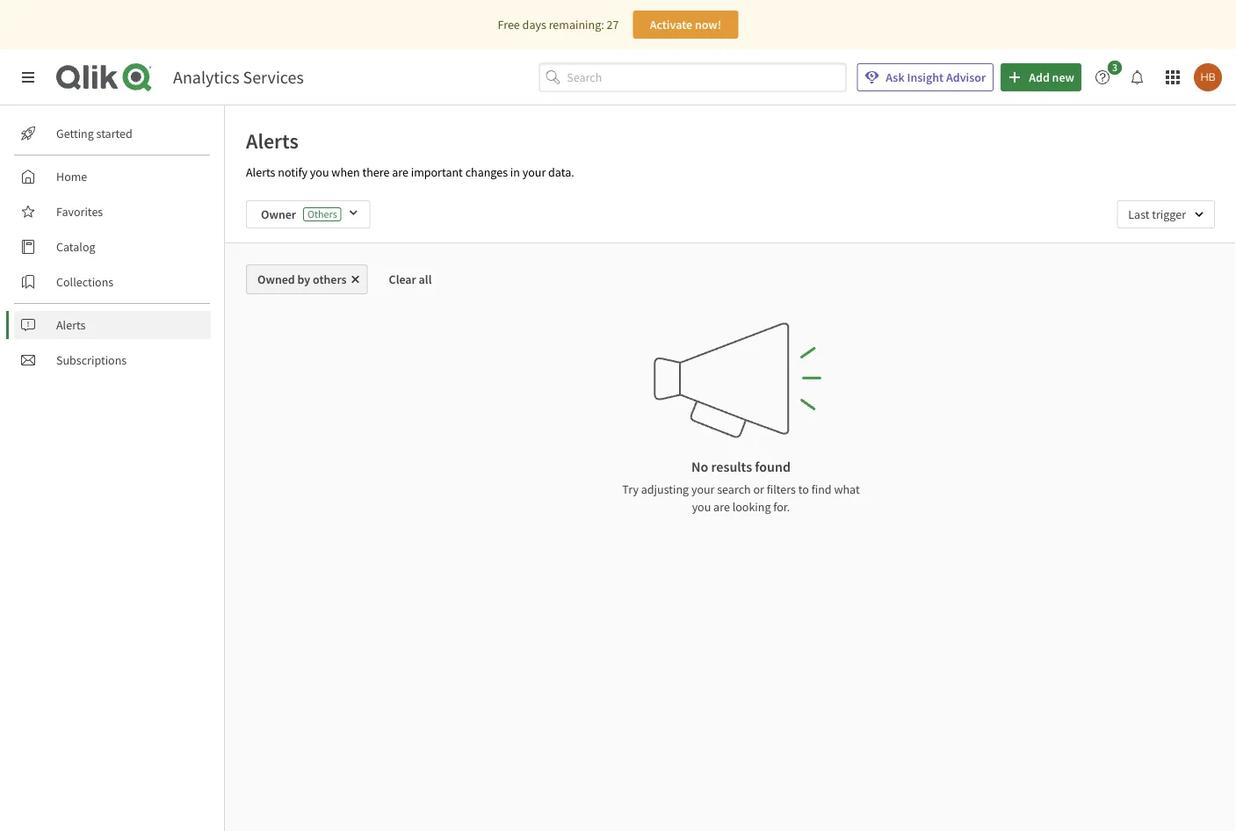 Task type: locate. For each thing, give the bounding box(es) containing it.
analytics services element
[[173, 66, 304, 88]]

now!
[[695, 17, 721, 33]]

you left when
[[310, 164, 329, 180]]

alerts up subscriptions
[[56, 317, 86, 333]]

getting
[[56, 126, 94, 141]]

are down the search
[[713, 499, 730, 515]]

you down no
[[692, 499, 711, 515]]

3 button
[[1088, 61, 1127, 91]]

analytics services
[[173, 66, 304, 88]]

collections
[[56, 274, 114, 290]]

activate now!
[[650, 17, 721, 33]]

alerts left notify
[[246, 164, 275, 180]]

remaining:
[[549, 17, 604, 33]]

important
[[411, 164, 463, 180]]

0 vertical spatial you
[[310, 164, 329, 180]]

filters
[[767, 481, 796, 497]]

services
[[243, 66, 304, 88]]

others
[[313, 271, 347, 287]]

1 horizontal spatial your
[[691, 481, 715, 497]]

to
[[798, 481, 809, 497]]

home
[[56, 169, 87, 184]]

1 horizontal spatial you
[[692, 499, 711, 515]]

your down no
[[691, 481, 715, 497]]

are
[[392, 164, 408, 180], [713, 499, 730, 515]]

1 vertical spatial are
[[713, 499, 730, 515]]

0 vertical spatial your
[[522, 164, 546, 180]]

add
[[1029, 69, 1050, 85]]

trigger
[[1152, 206, 1186, 222]]

0 horizontal spatial are
[[392, 164, 408, 180]]

no results found try adjusting your search or filters to find what you are looking for.
[[622, 458, 860, 515]]

are right there
[[392, 164, 408, 180]]

alerts
[[246, 127, 299, 154], [246, 164, 275, 180], [56, 317, 86, 333]]

started
[[96, 126, 132, 141]]

alerts up notify
[[246, 127, 299, 154]]

what
[[834, 481, 860, 497]]

searchbar element
[[539, 63, 846, 92]]

all
[[419, 271, 432, 287]]

0 vertical spatial alerts
[[246, 127, 299, 154]]

insight
[[907, 69, 944, 85]]

1 horizontal spatial are
[[713, 499, 730, 515]]

alerts notify you when there are important changes in your data.
[[246, 164, 574, 180]]

1 vertical spatial your
[[691, 481, 715, 497]]

0 horizontal spatial you
[[310, 164, 329, 180]]

by
[[297, 271, 310, 287]]

you
[[310, 164, 329, 180], [692, 499, 711, 515]]

owned by others
[[257, 271, 347, 287]]

clear all button
[[375, 264, 446, 294]]

your
[[522, 164, 546, 180], [691, 481, 715, 497]]

getting started
[[56, 126, 132, 141]]

1 vertical spatial you
[[692, 499, 711, 515]]

others
[[308, 207, 337, 221]]

last
[[1128, 206, 1149, 222]]

getting started link
[[14, 119, 211, 148]]

owner
[[261, 206, 296, 222]]

0 vertical spatial are
[[392, 164, 408, 180]]

2 vertical spatial alerts
[[56, 317, 86, 333]]

in
[[510, 164, 520, 180]]

your right in
[[522, 164, 546, 180]]

analytics
[[173, 66, 239, 88]]

filters region
[[225, 186, 1236, 242]]



Task type: describe. For each thing, give the bounding box(es) containing it.
or
[[753, 481, 764, 497]]

data.
[[548, 164, 574, 180]]

owned
[[257, 271, 295, 287]]

free
[[498, 17, 520, 33]]

ask insight advisor
[[886, 69, 986, 85]]

days
[[522, 17, 546, 33]]

when
[[331, 164, 360, 180]]

your inside no results found try adjusting your search or filters to find what you are looking for.
[[691, 481, 715, 497]]

0 horizontal spatial your
[[522, 164, 546, 180]]

1 vertical spatial alerts
[[246, 164, 275, 180]]

navigation pane element
[[0, 112, 224, 381]]

alerts inside navigation pane element
[[56, 317, 86, 333]]

activate now! link
[[633, 11, 738, 39]]

advisor
[[946, 69, 986, 85]]

Search text field
[[567, 63, 846, 92]]

subscriptions link
[[14, 346, 211, 374]]

howard brown image
[[1194, 63, 1222, 91]]

find
[[811, 481, 832, 497]]

favorites link
[[14, 198, 211, 226]]

no
[[691, 458, 708, 475]]

catalog
[[56, 239, 95, 255]]

clear all
[[389, 271, 432, 287]]

for.
[[773, 499, 790, 515]]

free days remaining: 27
[[498, 17, 619, 33]]

owned by others button
[[246, 264, 368, 294]]

new
[[1052, 69, 1074, 85]]

home link
[[14, 163, 211, 191]]

last trigger
[[1128, 206, 1186, 222]]

catalog link
[[14, 233, 211, 261]]

27
[[607, 17, 619, 33]]

alerts link
[[14, 311, 211, 339]]

add new button
[[1001, 63, 1081, 91]]

close sidebar menu image
[[21, 70, 35, 84]]

clear
[[389, 271, 416, 287]]

found
[[755, 458, 791, 475]]

there
[[362, 164, 390, 180]]

Last trigger field
[[1117, 200, 1215, 228]]

changes
[[465, 164, 508, 180]]

activate
[[650, 17, 692, 33]]

ask
[[886, 69, 905, 85]]

try
[[622, 481, 639, 497]]

are inside no results found try adjusting your search or filters to find what you are looking for.
[[713, 499, 730, 515]]

subscriptions
[[56, 352, 127, 368]]

ask insight advisor button
[[857, 63, 994, 91]]

adjusting
[[641, 481, 689, 497]]

add new
[[1029, 69, 1074, 85]]

search
[[717, 481, 751, 497]]

favorites
[[56, 204, 103, 220]]

notify
[[278, 164, 308, 180]]

you inside no results found try adjusting your search or filters to find what you are looking for.
[[692, 499, 711, 515]]

results
[[711, 458, 752, 475]]

collections link
[[14, 268, 211, 296]]

3
[[1112, 61, 1118, 74]]

looking
[[732, 499, 771, 515]]



Task type: vqa. For each thing, say whether or not it's contained in the screenshot.
Pause notifications
no



